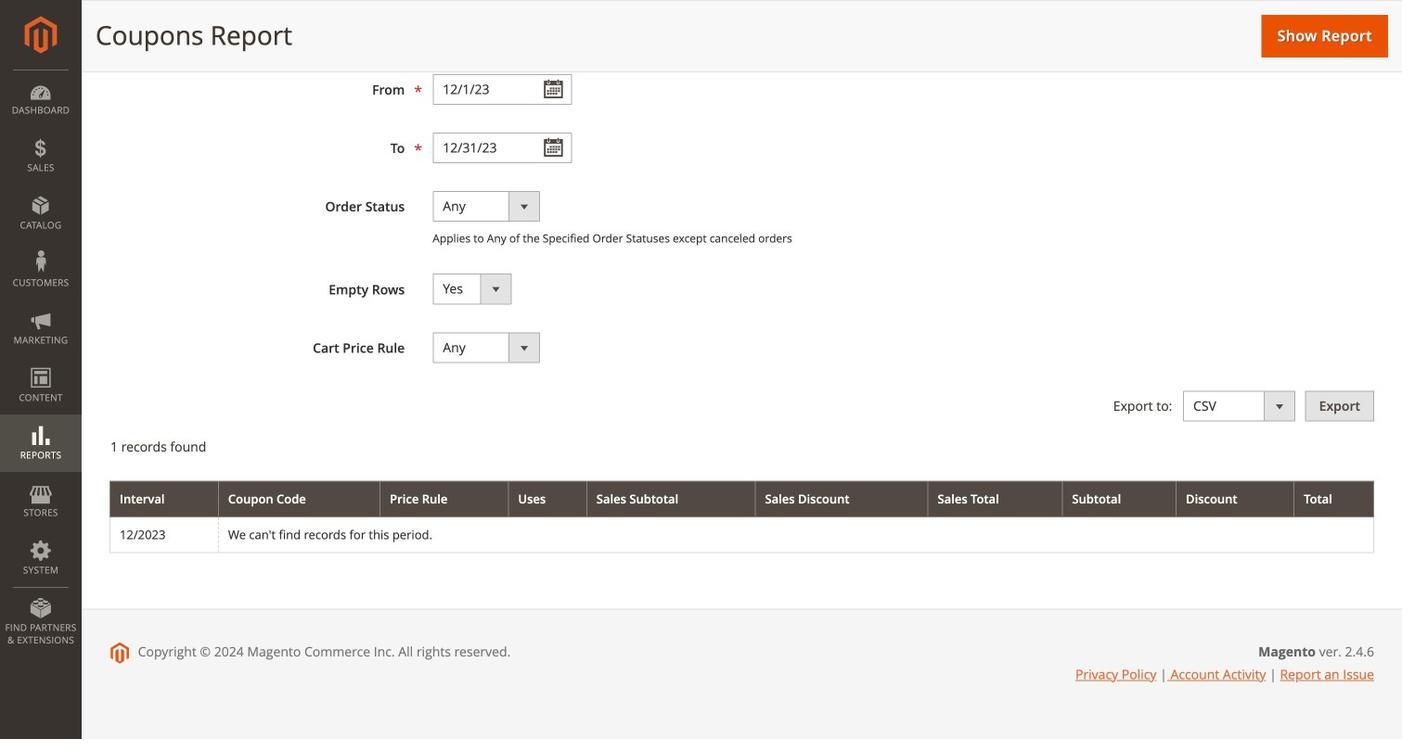 Task type: locate. For each thing, give the bounding box(es) containing it.
None text field
[[433, 74, 572, 105]]

magento admin panel image
[[25, 16, 57, 54]]

menu bar
[[0, 70, 82, 657]]

None text field
[[433, 133, 572, 163]]



